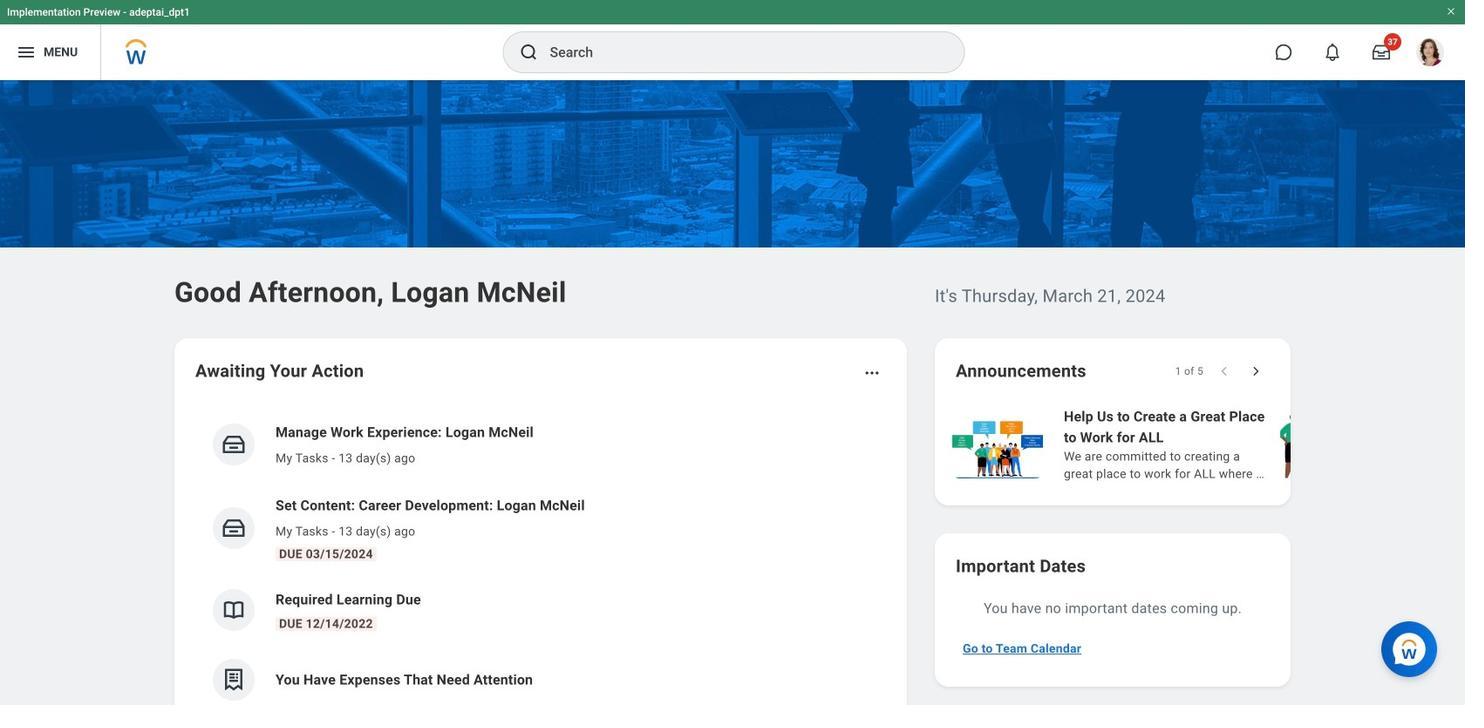 Task type: locate. For each thing, give the bounding box(es) containing it.
chevron right small image
[[1247, 363, 1265, 380]]

status
[[1175, 365, 1203, 378]]

inbox image
[[221, 515, 247, 542]]

0 horizontal spatial list
[[195, 408, 886, 706]]

Search Workday  search field
[[550, 33, 928, 72]]

chevron left small image
[[1216, 363, 1233, 380]]

banner
[[0, 0, 1465, 80]]

justify image
[[16, 42, 37, 63]]

main content
[[0, 80, 1465, 706]]

inbox image
[[221, 432, 247, 458]]

list
[[949, 405, 1465, 485], [195, 408, 886, 706]]

1 horizontal spatial list
[[949, 405, 1465, 485]]

inbox large image
[[1373, 44, 1390, 61]]

close environment banner image
[[1446, 6, 1456, 17]]



Task type: vqa. For each thing, say whether or not it's contained in the screenshot.
Plans
no



Task type: describe. For each thing, give the bounding box(es) containing it.
search image
[[518, 42, 539, 63]]

profile logan mcneil image
[[1416, 38, 1444, 70]]

book open image
[[221, 597, 247, 624]]

dashboard expenses image
[[221, 667, 247, 693]]

notifications large image
[[1324, 44, 1341, 61]]

related actions image
[[863, 365, 881, 382]]



